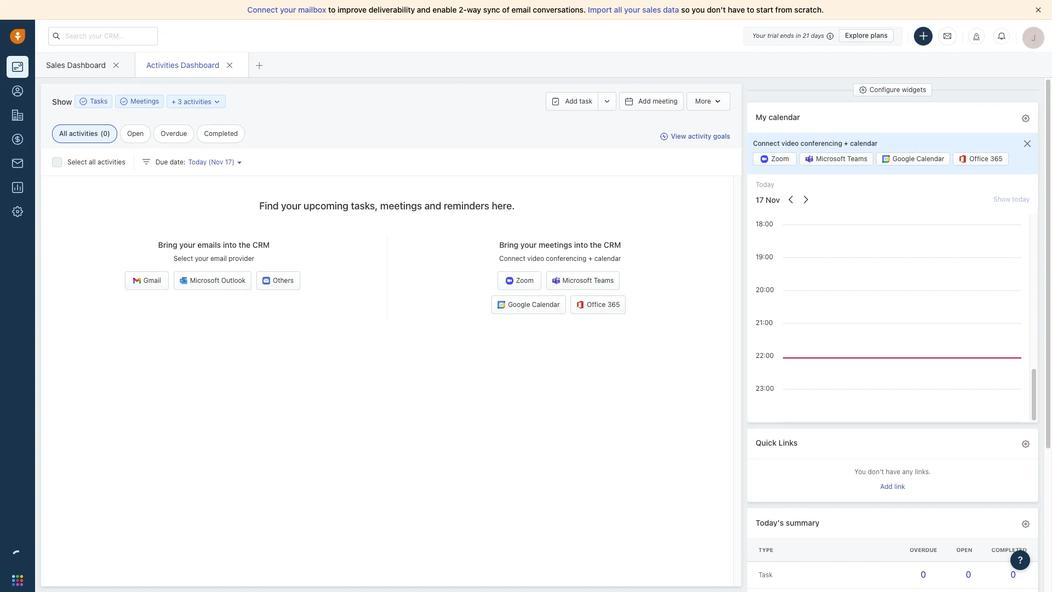 Task type: locate. For each thing, give the bounding box(es) containing it.
crm inside 'bring your emails into the crm select your email provider'
[[253, 240, 270, 250]]

microsoft left the outlook
[[190, 276, 220, 285]]

the inside bring your meetings into the crm connect video conferencing + calendar
[[590, 240, 602, 250]]

1 horizontal spatial 17
[[756, 195, 764, 204]]

in
[[796, 32, 801, 39]]

activities right "3"
[[184, 97, 212, 106]]

1 vertical spatial office 365 button
[[571, 296, 626, 314]]

your for bring your meetings into the crm connect video conferencing + calendar
[[521, 240, 537, 250]]

to left the start
[[747, 5, 755, 14]]

microsoft inside microsoft outlook button
[[190, 276, 220, 285]]

crm inside bring your meetings into the crm connect video conferencing + calendar
[[604, 240, 621, 250]]

1 horizontal spatial calendar
[[917, 155, 945, 163]]

0 vertical spatial +
[[172, 97, 176, 106]]

today right the date:
[[188, 158, 207, 166]]

0 vertical spatial conferencing
[[801, 139, 843, 147]]

the for meetings
[[590, 240, 602, 250]]

1 horizontal spatial today
[[756, 181, 775, 189]]

and left "enable"
[[417, 5, 431, 14]]

1 vertical spatial connect
[[753, 139, 780, 147]]

zoom down connect video conferencing + calendar
[[772, 155, 789, 163]]

17 up '18:00' in the top of the page
[[756, 195, 764, 204]]

0 horizontal spatial microsoft teams
[[563, 276, 614, 285]]

0 horizontal spatial email
[[210, 254, 227, 263]]

send email image
[[944, 31, 952, 40]]

of
[[502, 5, 510, 14]]

into for meetings
[[574, 240, 588, 250]]

explore plans link
[[839, 29, 894, 42]]

bring down the here.
[[500, 240, 519, 250]]

1 horizontal spatial microsoft
[[563, 276, 592, 285]]

bring
[[158, 240, 177, 250], [500, 240, 519, 250]]

0 vertical spatial email
[[512, 5, 531, 14]]

1 horizontal spatial +
[[589, 254, 593, 263]]

0 horizontal spatial )
[[108, 129, 110, 138]]

0 vertical spatial connect
[[247, 5, 278, 14]]

google calendar
[[893, 155, 945, 163], [508, 301, 560, 309]]

more
[[696, 97, 711, 105]]

0 horizontal spatial into
[[223, 240, 237, 250]]

google calendar button
[[877, 153, 951, 166], [492, 296, 566, 314]]

connect left mailbox
[[247, 5, 278, 14]]

and left reminders
[[425, 200, 442, 212]]

1 horizontal spatial the
[[590, 240, 602, 250]]

bring for bring your emails into the crm
[[158, 240, 177, 250]]

( right the date:
[[209, 158, 211, 166]]

activity
[[688, 132, 712, 141]]

email down emails
[[210, 254, 227, 263]]

conferencing
[[801, 139, 843, 147], [546, 254, 587, 263]]

2 to from the left
[[747, 5, 755, 14]]

365 for leftmost the microsoft teams button
[[608, 301, 620, 309]]

1 vertical spatial don't
[[868, 468, 884, 476]]

meetings
[[131, 97, 159, 105]]

bring your meetings into the crm connect video conferencing + calendar
[[499, 240, 621, 263]]

1 horizontal spatial )
[[232, 158, 235, 166]]

0 horizontal spatial meetings
[[380, 200, 422, 212]]

select all activities
[[67, 158, 125, 166]]

add left the task
[[565, 97, 578, 105]]

explore
[[845, 31, 869, 39]]

( up the select all activities
[[101, 129, 103, 138]]

1 dashboard from the left
[[67, 60, 106, 69]]

dashboard for activities dashboard
[[181, 60, 219, 69]]

0 horizontal spatial add
[[565, 97, 578, 105]]

emails
[[198, 240, 221, 250]]

into inside bring your meetings into the crm connect video conferencing + calendar
[[574, 240, 588, 250]]

1 horizontal spatial into
[[574, 240, 588, 250]]

1 horizontal spatial crm
[[604, 240, 621, 250]]

1 horizontal spatial have
[[886, 468, 901, 476]]

0 horizontal spatial microsoft teams button
[[546, 272, 620, 290]]

calendar for rightmost the microsoft teams button
[[917, 155, 945, 163]]

explore plans
[[845, 31, 888, 39]]

bring up gmail
[[158, 240, 177, 250]]

email right of
[[512, 5, 531, 14]]

0 horizontal spatial calendar
[[532, 301, 560, 309]]

activities right the all
[[69, 129, 98, 138]]

sales
[[46, 60, 65, 69]]

0 horizontal spatial microsoft
[[190, 276, 220, 285]]

to
[[328, 5, 336, 14], [747, 5, 755, 14]]

tasks,
[[351, 200, 378, 212]]

0 vertical spatial open
[[127, 129, 144, 138]]

2 horizontal spatial 0 link
[[1011, 569, 1017, 579]]

teams down bring your meetings into the crm connect video conferencing + calendar
[[594, 276, 614, 285]]

0 vertical spatial activities
[[184, 97, 212, 106]]

my
[[756, 112, 767, 121]]

1 vertical spatial have
[[886, 468, 901, 476]]

all
[[614, 5, 622, 14], [89, 158, 96, 166]]

2 vertical spatial activities
[[98, 158, 125, 166]]

17 nov
[[756, 195, 780, 204]]

quick links
[[756, 438, 798, 447]]

connect down "my"
[[753, 139, 780, 147]]

find your upcoming tasks, meetings and reminders here.
[[259, 200, 515, 212]]

17
[[225, 158, 232, 166], [756, 195, 764, 204]]

0 horizontal spatial google calendar
[[508, 301, 560, 309]]

into inside 'bring your emails into the crm select your email provider'
[[223, 240, 237, 250]]

1 horizontal spatial 0 link
[[966, 569, 972, 579]]

activities down all activities ( 0 )
[[98, 158, 125, 166]]

what's new image
[[973, 33, 981, 40]]

have up add link
[[886, 468, 901, 476]]

1 horizontal spatial conferencing
[[801, 139, 843, 147]]

have
[[728, 5, 745, 14], [886, 468, 901, 476]]

microsoft teams for google calendar button related to rightmost the microsoft teams button
[[816, 155, 868, 163]]

meetings
[[380, 200, 422, 212], [539, 240, 572, 250]]

connect for connect video conferencing + calendar
[[753, 139, 780, 147]]

1 vertical spatial all
[[89, 158, 96, 166]]

microsoft down bring your meetings into the crm connect video conferencing + calendar
[[563, 276, 592, 285]]

0 horizontal spatial video
[[527, 254, 544, 263]]

1 horizontal spatial microsoft teams button
[[800, 153, 874, 166]]

add inside add task button
[[565, 97, 578, 105]]

0 vertical spatial all
[[614, 5, 622, 14]]

zoom down bring your meetings into the crm connect video conferencing + calendar
[[516, 276, 534, 285]]

have left the start
[[728, 5, 745, 14]]

1 vertical spatial overdue
[[910, 546, 938, 553]]

2 horizontal spatial add
[[881, 482, 893, 491]]

dashboard
[[67, 60, 106, 69], [181, 60, 219, 69]]

0 vertical spatial microsoft teams
[[816, 155, 868, 163]]

dashboard up + 3 activities link
[[181, 60, 219, 69]]

1 vertical spatial calendar
[[850, 139, 878, 147]]

zoom for rightmost the microsoft teams button
[[772, 155, 789, 163]]

1 horizontal spatial microsoft teams
[[816, 155, 868, 163]]

0 horizontal spatial 0 link
[[921, 569, 927, 579]]

type
[[759, 546, 774, 553]]

1 vertical spatial video
[[527, 254, 544, 263]]

google for leftmost the microsoft teams button google calendar button
[[508, 301, 530, 309]]

office
[[970, 155, 989, 163], [587, 301, 606, 309]]

link
[[895, 482, 906, 491]]

microsoft
[[816, 155, 846, 163], [190, 276, 220, 285], [563, 276, 592, 285]]

1 vertical spatial and
[[425, 200, 442, 212]]

2 vertical spatial calendar
[[595, 254, 621, 263]]

gmail
[[144, 276, 161, 285]]

2 into from the left
[[574, 240, 588, 250]]

select inside 'bring your emails into the crm select your email provider'
[[174, 254, 193, 263]]

email
[[512, 5, 531, 14], [210, 254, 227, 263]]

1 horizontal spatial zoom
[[772, 155, 789, 163]]

so
[[681, 5, 690, 14]]

outlook
[[221, 276, 246, 285]]

0 horizontal spatial dashboard
[[67, 60, 106, 69]]

0 horizontal spatial to
[[328, 5, 336, 14]]

add left meeting
[[639, 97, 651, 105]]

upcoming
[[304, 200, 349, 212]]

0 horizontal spatial today
[[188, 158, 207, 166]]

activities
[[184, 97, 212, 106], [69, 129, 98, 138], [98, 158, 125, 166]]

down image
[[213, 98, 221, 106]]

1 vertical spatial google calendar
[[508, 301, 560, 309]]

0 horizontal spatial google
[[508, 301, 530, 309]]

today's
[[756, 518, 784, 527]]

select down all activities ( 0 )
[[67, 158, 87, 166]]

you
[[692, 5, 705, 14]]

0 horizontal spatial google calendar button
[[492, 296, 566, 314]]

zoom button up 17 nov
[[753, 153, 797, 166]]

connect
[[247, 5, 278, 14], [753, 139, 780, 147], [499, 254, 526, 263]]

1 crm from the left
[[253, 240, 270, 250]]

0 horizontal spatial 365
[[608, 301, 620, 309]]

1 horizontal spatial office 365
[[970, 155, 1003, 163]]

1 horizontal spatial office
[[970, 155, 989, 163]]

bring inside bring your meetings into the crm connect video conferencing + calendar
[[500, 240, 519, 250]]

meetings inside bring your meetings into the crm connect video conferencing + calendar
[[539, 240, 572, 250]]

1 vertical spatial zoom button
[[498, 272, 542, 290]]

0 vertical spatial video
[[782, 139, 799, 147]]

)
[[108, 129, 110, 138], [232, 158, 235, 166]]

1 vertical spatial today
[[756, 181, 775, 189]]

2 0 link from the left
[[966, 569, 972, 579]]

zoom
[[772, 155, 789, 163], [516, 276, 534, 285]]

email inside 'bring your emails into the crm select your email provider'
[[210, 254, 227, 263]]

links
[[779, 438, 798, 447]]

2 the from the left
[[590, 240, 602, 250]]

you
[[855, 468, 866, 476]]

connect for connect your mailbox to improve deliverability and enable 2-way sync of email conversations. import all your sales data so you don't have to start from scratch.
[[247, 5, 278, 14]]

microsoft teams
[[816, 155, 868, 163], [563, 276, 614, 285]]

bring inside 'bring your emails into the crm select your email provider'
[[158, 240, 177, 250]]

17 right the date:
[[225, 158, 232, 166]]

all activities ( 0 )
[[59, 129, 110, 138]]

today up 17 nov
[[756, 181, 775, 189]]

conferencing inside bring your meetings into the crm connect video conferencing + calendar
[[546, 254, 587, 263]]

0 vertical spatial office
[[970, 155, 989, 163]]

+
[[172, 97, 176, 106], [844, 139, 849, 147], [589, 254, 593, 263]]

add inside add meeting button
[[639, 97, 651, 105]]

0 vertical spatial don't
[[707, 5, 726, 14]]

microsoft down connect video conferencing + calendar
[[816, 155, 846, 163]]

1 vertical spatial calendar
[[532, 301, 560, 309]]

microsoft for bring your meetings into the crm
[[563, 276, 592, 285]]

microsoft teams down bring your meetings into the crm connect video conferencing + calendar
[[563, 276, 614, 285]]

dashboard right sales
[[67, 60, 106, 69]]

2 dashboard from the left
[[181, 60, 219, 69]]

0 horizontal spatial open
[[127, 129, 144, 138]]

0 vertical spatial zoom button
[[753, 153, 797, 166]]

0 vertical spatial 17
[[225, 158, 232, 166]]

19:00
[[756, 253, 774, 261]]

to right mailbox
[[328, 5, 336, 14]]

goals
[[714, 132, 731, 141]]

1 to from the left
[[328, 5, 336, 14]]

others
[[273, 276, 294, 285]]

task
[[580, 97, 593, 105]]

0 vertical spatial google calendar
[[893, 155, 945, 163]]

zoom button for rightmost the microsoft teams button
[[753, 153, 797, 166]]

add inside add link link
[[881, 482, 893, 491]]

import
[[588, 5, 612, 14]]

and
[[417, 5, 431, 14], [425, 200, 442, 212]]

zoom button down bring your meetings into the crm connect video conferencing + calendar
[[498, 272, 542, 290]]

1 horizontal spatial 365
[[991, 155, 1003, 163]]

1 the from the left
[[239, 240, 251, 250]]

0
[[103, 129, 108, 138], [921, 569, 927, 579], [966, 569, 972, 579], [1011, 569, 1017, 579]]

dashboard for sales dashboard
[[67, 60, 106, 69]]

teams down connect video conferencing + calendar
[[848, 155, 868, 163]]

microsoft teams down connect video conferencing + calendar
[[816, 155, 868, 163]]

google
[[893, 155, 915, 163], [508, 301, 530, 309]]

0 vertical spatial completed
[[204, 129, 238, 138]]

1 vertical spatial select
[[174, 254, 193, 263]]

activities inside button
[[184, 97, 212, 106]]

your inside bring your meetings into the crm connect video conferencing + calendar
[[521, 240, 537, 250]]

1 vertical spatial open
[[957, 546, 973, 553]]

nov up '18:00' in the top of the page
[[766, 195, 780, 204]]

0 vertical spatial nov
[[211, 158, 223, 166]]

quick
[[756, 438, 777, 447]]

data
[[663, 5, 679, 14]]

1 horizontal spatial teams
[[848, 155, 868, 163]]

0 vertical spatial (
[[101, 129, 103, 138]]

1 vertical spatial microsoft teams
[[563, 276, 614, 285]]

add meeting
[[639, 97, 678, 105]]

22:00
[[756, 351, 774, 359]]

microsoft teams button
[[800, 153, 874, 166], [546, 272, 620, 290]]

0 vertical spatial google
[[893, 155, 915, 163]]

mailbox
[[298, 5, 326, 14]]

2 horizontal spatial +
[[844, 139, 849, 147]]

any
[[903, 468, 913, 476]]

completed for overdue
[[204, 129, 238, 138]]

all down all activities ( 0 )
[[89, 158, 96, 166]]

2 bring from the left
[[500, 240, 519, 250]]

connect down the here.
[[499, 254, 526, 263]]

0 horizontal spatial office 365 button
[[571, 296, 626, 314]]

microsoft teams button down bring your meetings into the crm connect video conferencing + calendar
[[546, 272, 620, 290]]

google calendar for rightmost the microsoft teams button
[[893, 155, 945, 163]]

1 bring from the left
[[158, 240, 177, 250]]

1 horizontal spatial zoom button
[[753, 153, 797, 166]]

365
[[991, 155, 1003, 163], [608, 301, 620, 309]]

1 horizontal spatial overdue
[[910, 546, 938, 553]]

don't
[[707, 5, 726, 14], [868, 468, 884, 476]]

1 vertical spatial )
[[232, 158, 235, 166]]

crm
[[253, 240, 270, 250], [604, 240, 621, 250]]

21:00
[[756, 318, 773, 327]]

improve
[[338, 5, 367, 14]]

0 for 3rd 0 link from right
[[921, 569, 927, 579]]

calendar
[[769, 112, 800, 121], [850, 139, 878, 147], [595, 254, 621, 263]]

today's summary
[[756, 518, 820, 527]]

your
[[280, 5, 296, 14], [624, 5, 641, 14], [281, 200, 301, 212], [179, 240, 196, 250], [521, 240, 537, 250], [195, 254, 209, 263]]

add left "link"
[[881, 482, 893, 491]]

completed for open
[[992, 546, 1027, 553]]

0 vertical spatial today
[[188, 158, 207, 166]]

today
[[188, 158, 207, 166], [756, 181, 775, 189]]

0 horizontal spatial conferencing
[[546, 254, 587, 263]]

1 horizontal spatial office 365 button
[[954, 153, 1009, 166]]

0 vertical spatial google calendar button
[[877, 153, 951, 166]]

activities for all
[[98, 158, 125, 166]]

gmail button
[[125, 272, 169, 290]]

2 crm from the left
[[604, 240, 621, 250]]

due date:
[[156, 158, 186, 166]]

your for bring your emails into the crm select your email provider
[[179, 240, 196, 250]]

1 horizontal spatial add
[[639, 97, 651, 105]]

microsoft teams button down connect video conferencing + calendar
[[800, 153, 874, 166]]

nov right the date:
[[211, 158, 223, 166]]

1 into from the left
[[223, 240, 237, 250]]

+ inside bring your meetings into the crm connect video conferencing + calendar
[[589, 254, 593, 263]]

all right import
[[614, 5, 622, 14]]

select up microsoft outlook button
[[174, 254, 193, 263]]

the inside 'bring your emails into the crm select your email provider'
[[239, 240, 251, 250]]

0 horizontal spatial zoom button
[[498, 272, 542, 290]]



Task type: describe. For each thing, give the bounding box(es) containing it.
1 horizontal spatial (
[[209, 158, 211, 166]]

Search your CRM... text field
[[48, 27, 158, 45]]

1 vertical spatial teams
[[594, 276, 614, 285]]

1 horizontal spatial open
[[957, 546, 973, 553]]

google calendar button for leftmost the microsoft teams button
[[492, 296, 566, 314]]

add link
[[881, 482, 906, 491]]

here.
[[492, 200, 515, 212]]

+ 3 activities button
[[167, 95, 226, 108]]

your for find your upcoming tasks, meetings and reminders here.
[[281, 200, 301, 212]]

0 vertical spatial office 365
[[970, 155, 1003, 163]]

reminders
[[444, 200, 490, 212]]

configure widgets
[[870, 86, 927, 94]]

0 for third 0 link
[[1011, 569, 1017, 579]]

due
[[156, 158, 168, 166]]

add for add task
[[565, 97, 578, 105]]

1 vertical spatial 17
[[756, 195, 764, 204]]

my calendar
[[756, 112, 800, 121]]

1 vertical spatial +
[[844, 139, 849, 147]]

import all your sales data link
[[588, 5, 681, 14]]

calendar inside bring your meetings into the crm connect video conferencing + calendar
[[595, 254, 621, 263]]

activities for 3
[[184, 97, 212, 106]]

from
[[776, 5, 793, 14]]

connect inside bring your meetings into the crm connect video conferencing + calendar
[[499, 254, 526, 263]]

0 vertical spatial teams
[[848, 155, 868, 163]]

bring for bring your meetings into the crm
[[500, 240, 519, 250]]

20:00
[[756, 285, 774, 294]]

crm for bring your meetings into the crm
[[604, 240, 621, 250]]

scratch.
[[795, 5, 824, 14]]

the for emails
[[239, 240, 251, 250]]

3
[[178, 97, 182, 106]]

today ( nov 17 )
[[188, 158, 235, 166]]

+ inside button
[[172, 97, 176, 106]]

add for add link
[[881, 482, 893, 491]]

calendar for leftmost the microsoft teams button
[[532, 301, 560, 309]]

provider
[[229, 254, 254, 263]]

plans
[[871, 31, 888, 39]]

microsoft for bring your emails into the crm
[[190, 276, 220, 285]]

office for leftmost the microsoft teams button google calendar button
[[587, 301, 606, 309]]

zoom button for leftmost the microsoft teams button
[[498, 272, 542, 290]]

office for google calendar button related to rightmost the microsoft teams button
[[970, 155, 989, 163]]

0 horizontal spatial (
[[101, 129, 103, 138]]

18:00
[[756, 220, 774, 228]]

trial
[[768, 32, 779, 39]]

microsoft outlook button
[[174, 272, 252, 290]]

activities
[[146, 60, 179, 69]]

0 horizontal spatial don't
[[707, 5, 726, 14]]

0 horizontal spatial have
[[728, 5, 745, 14]]

) for all activities ( 0 )
[[108, 129, 110, 138]]

others button
[[256, 272, 300, 290]]

0 vertical spatial and
[[417, 5, 431, 14]]

today for today ( nov 17 )
[[188, 158, 207, 166]]

1 0 link from the left
[[921, 569, 927, 579]]

add task button
[[546, 92, 598, 111]]

365 for rightmost the microsoft teams button
[[991, 155, 1003, 163]]

1 vertical spatial office 365
[[587, 301, 620, 309]]

microsoft teams for leftmost the microsoft teams button google calendar button
[[563, 276, 614, 285]]

0 horizontal spatial nov
[[211, 158, 223, 166]]

1 horizontal spatial email
[[512, 5, 531, 14]]

into for emails
[[223, 240, 237, 250]]

summary
[[786, 518, 820, 527]]

you don't have any links.
[[855, 468, 931, 476]]

3 0 link from the left
[[1011, 569, 1017, 579]]

2-
[[459, 5, 467, 14]]

23:00
[[756, 384, 774, 392]]

tasks
[[90, 97, 108, 105]]

deliverability
[[369, 5, 415, 14]]

0 vertical spatial calendar
[[769, 112, 800, 121]]

office 365 button for google calendar button related to rightmost the microsoft teams button
[[954, 153, 1009, 166]]

date:
[[170, 158, 186, 166]]

meeting
[[653, 97, 678, 105]]

add link link
[[881, 482, 906, 493]]

activities dashboard
[[146, 60, 219, 69]]

connect your mailbox link
[[247, 5, 328, 14]]

all
[[59, 129, 67, 138]]

21
[[803, 32, 810, 39]]

1 vertical spatial activities
[[69, 129, 98, 138]]

find
[[259, 200, 279, 212]]

) for today ( nov 17 )
[[232, 158, 235, 166]]

connect your mailbox to improve deliverability and enable 2-way sync of email conversations. import all your sales data so you don't have to start from scratch.
[[247, 5, 824, 14]]

0 horizontal spatial 17
[[225, 158, 232, 166]]

2 horizontal spatial microsoft
[[816, 155, 846, 163]]

today for today
[[756, 181, 775, 189]]

view activity goals
[[671, 132, 731, 141]]

show
[[52, 97, 72, 106]]

1 horizontal spatial all
[[614, 5, 622, 14]]

view
[[671, 132, 687, 141]]

links.
[[915, 468, 931, 476]]

conversations.
[[533, 5, 586, 14]]

your
[[753, 32, 766, 39]]

view activity goals link
[[661, 132, 731, 141]]

add task
[[565, 97, 593, 105]]

configure widgets button
[[854, 83, 933, 96]]

0 for second 0 link from right
[[966, 569, 972, 579]]

1 vertical spatial nov
[[766, 195, 780, 204]]

your for connect your mailbox to improve deliverability and enable 2-way sync of email conversations. import all your sales data so you don't have to start from scratch.
[[280, 5, 296, 14]]

start
[[757, 5, 774, 14]]

microsoft outlook
[[190, 276, 246, 285]]

sales
[[643, 5, 661, 14]]

crm for bring your emails into the crm
[[253, 240, 270, 250]]

2 horizontal spatial calendar
[[850, 139, 878, 147]]

+ 3 activities link
[[172, 96, 221, 107]]

ends
[[780, 32, 794, 39]]

widgets
[[902, 86, 927, 94]]

configure
[[870, 86, 900, 94]]

bring your emails into the crm select your email provider
[[158, 240, 270, 263]]

0 vertical spatial overdue
[[161, 129, 187, 138]]

task
[[759, 571, 773, 579]]

google calendar for leftmost the microsoft teams button
[[508, 301, 560, 309]]

google for google calendar button related to rightmost the microsoft teams button
[[893, 155, 915, 163]]

add meeting button
[[619, 92, 684, 111]]

way
[[467, 5, 481, 14]]

your trial ends in 21 days
[[753, 32, 825, 39]]

add for add meeting
[[639, 97, 651, 105]]

enable
[[433, 5, 457, 14]]

sync
[[483, 5, 500, 14]]

office 365 button for leftmost the microsoft teams button google calendar button
[[571, 296, 626, 314]]

freshworks switcher image
[[12, 575, 23, 586]]

connect video conferencing + calendar
[[753, 139, 878, 147]]

sales dashboard
[[46, 60, 106, 69]]

1 horizontal spatial don't
[[868, 468, 884, 476]]

days
[[811, 32, 825, 39]]

zoom for leftmost the microsoft teams button
[[516, 276, 534, 285]]

video inside bring your meetings into the crm connect video conferencing + calendar
[[527, 254, 544, 263]]

close image
[[1036, 7, 1042, 13]]

google calendar button for rightmost the microsoft teams button
[[877, 153, 951, 166]]

0 horizontal spatial select
[[67, 158, 87, 166]]



Task type: vqa. For each thing, say whether or not it's contained in the screenshot.
shade muted icon
no



